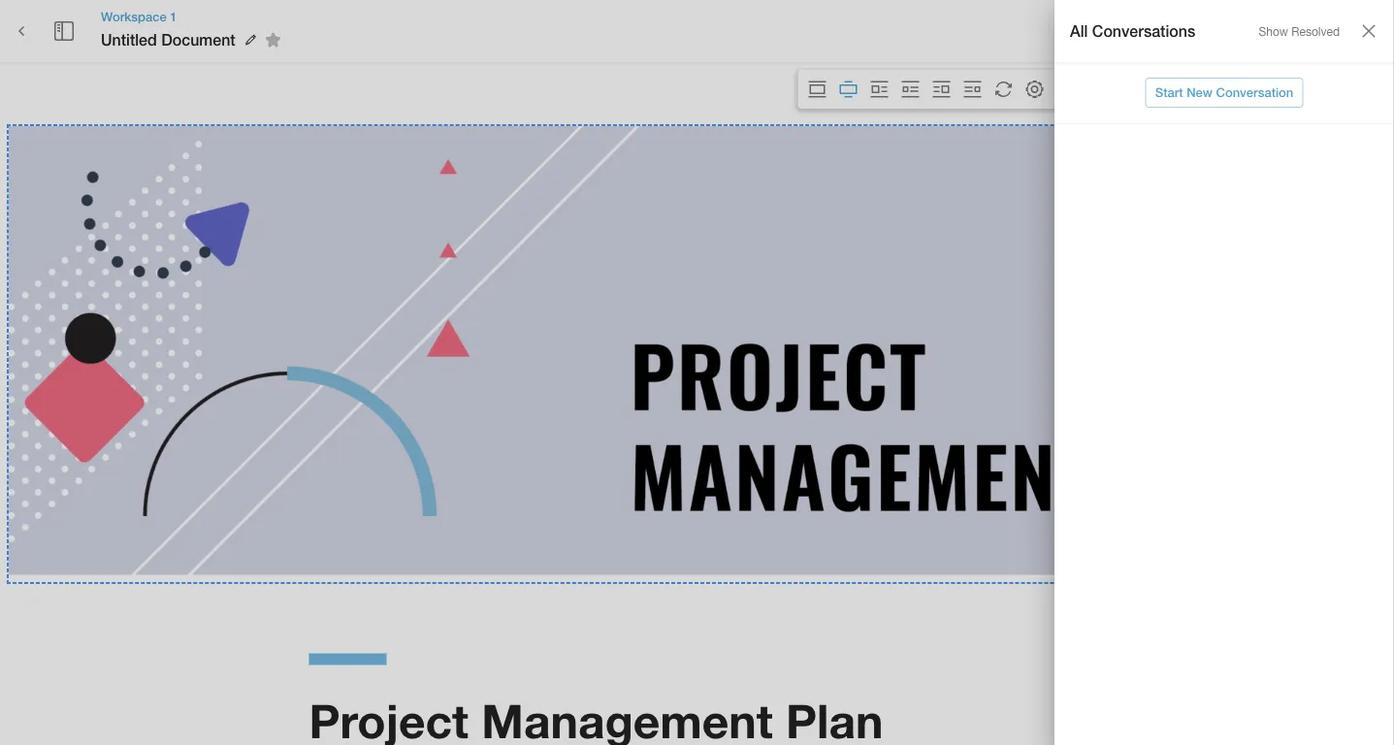 Task type: vqa. For each thing, say whether or not it's contained in the screenshot.
upgrade
no



Task type: describe. For each thing, give the bounding box(es) containing it.
untitled document
[[101, 30, 236, 49]]

resolved
[[1292, 25, 1341, 39]]

js
[[1068, 24, 1076, 38]]

conversations
[[1093, 22, 1196, 40]]

all
[[1071, 22, 1089, 40]]

js button
[[1053, 13, 1090, 50]]

workspace 1
[[101, 9, 177, 24]]

favorite image
[[262, 28, 285, 52]]



Task type: locate. For each thing, give the bounding box(es) containing it.
more button
[[1310, 16, 1372, 46]]

all conversations
[[1071, 22, 1196, 40]]

document
[[161, 30, 236, 49]]

start new conversation button
[[1146, 78, 1304, 108]]

workspace 1 link
[[101, 8, 288, 25]]

workspace
[[101, 9, 167, 24]]

1
[[170, 9, 177, 24]]

more
[[1326, 23, 1356, 38]]

conversation
[[1217, 85, 1294, 100]]

start
[[1156, 85, 1184, 100]]

show
[[1259, 25, 1289, 39]]

start new conversation
[[1156, 85, 1294, 100]]

untitled
[[101, 30, 157, 49]]

new
[[1187, 85, 1213, 100]]

show resolved
[[1259, 25, 1341, 39]]



